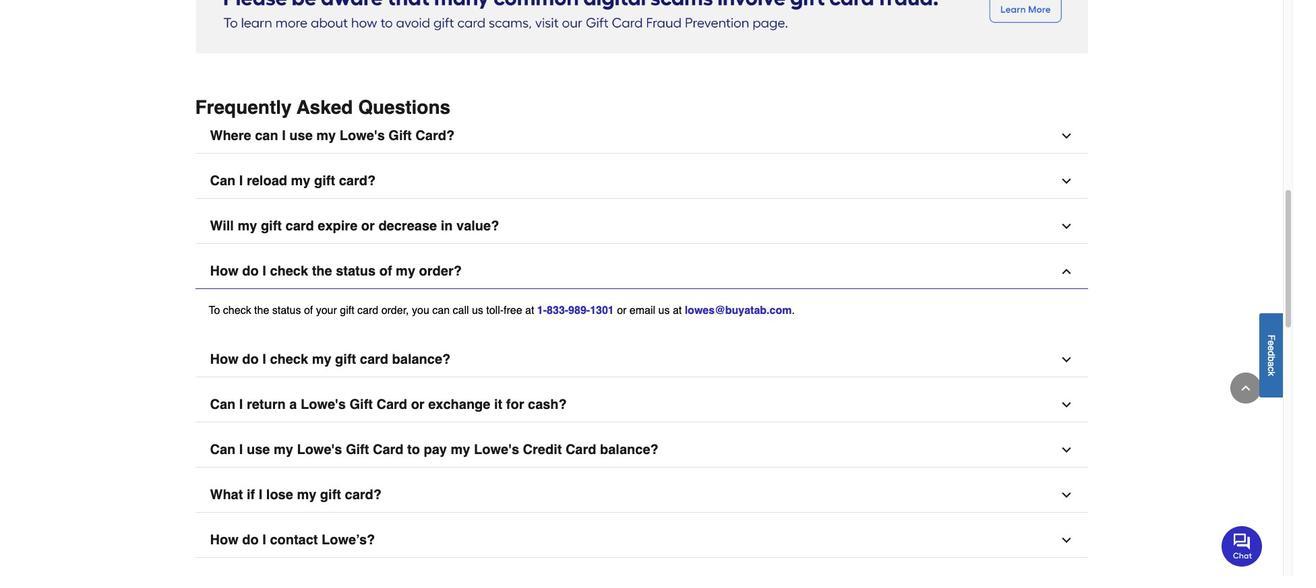 Task type: describe. For each thing, give the bounding box(es) containing it.
gift up lowe's?
[[320, 487, 341, 503]]

can for can i reload my gift card?
[[210, 173, 236, 189]]

can i return a lowe's gift card or exchange it for cash?
[[210, 397, 567, 413]]

c
[[1266, 367, 1277, 372]]

can i use my lowe's gift card to pay my lowe's credit card balance?
[[210, 442, 659, 458]]

balance? inside 'button'
[[392, 352, 451, 367]]

how do i check my gift card balance?
[[210, 352, 451, 367]]

scroll to top element
[[1231, 373, 1262, 404]]

pay
[[424, 442, 447, 458]]

i inside button
[[282, 128, 286, 143]]

use inside button
[[289, 128, 313, 143]]

in
[[441, 218, 453, 234]]

chevron down image for balance?
[[1060, 353, 1073, 367]]

reload
[[247, 173, 287, 189]]

gift inside "button"
[[261, 218, 282, 234]]

card inside the how do i check my gift card balance? 'button'
[[360, 352, 388, 367]]

order?
[[419, 264, 462, 279]]

lowe's?
[[322, 533, 375, 548]]

chevron down image for can i reload my gift card?
[[1060, 175, 1073, 188]]

balance? inside button
[[600, 442, 659, 458]]

email
[[630, 305, 655, 317]]

will my gift card expire or decrease in value? button
[[195, 210, 1088, 244]]

how for how do i check the status of my order?
[[210, 264, 239, 279]]

chevron up image
[[1060, 265, 1073, 278]]

k
[[1266, 372, 1277, 376]]

1-
[[537, 305, 547, 317]]

can i reload my gift card?
[[210, 173, 376, 189]]

what if i lose my gift card?
[[210, 487, 382, 503]]

what
[[210, 487, 243, 503]]

card inside will my gift card expire or decrease in value? "button"
[[286, 218, 314, 234]]

can inside button
[[255, 128, 278, 143]]

lowe's down it
[[474, 442, 519, 458]]

how do i check the status of my order? button
[[195, 255, 1088, 289]]

decrease
[[379, 218, 437, 234]]

lose
[[266, 487, 293, 503]]

i inside button
[[239, 397, 243, 413]]

my right reload
[[291, 173, 310, 189]]

1 vertical spatial check
[[223, 305, 251, 317]]

gift down where can i use my lowe's gift card?
[[314, 173, 335, 189]]

status inside button
[[336, 264, 376, 279]]

card?
[[416, 128, 455, 143]]

gift for to
[[346, 442, 369, 458]]

1 vertical spatial the
[[254, 305, 269, 317]]

1 at from the left
[[525, 305, 534, 317]]

my inside 'button'
[[312, 352, 331, 367]]

how do i check my gift card balance? button
[[195, 343, 1088, 377]]

chevron down image for what if i lose my gift card?
[[1060, 489, 1073, 502]]

my inside button
[[316, 128, 336, 143]]

order,
[[381, 305, 409, 317]]

833-
[[547, 305, 568, 317]]

check for my
[[270, 352, 308, 367]]

to
[[407, 442, 420, 458]]

free
[[504, 305, 522, 317]]

chat invite button image
[[1222, 526, 1263, 567]]

gift inside button
[[389, 128, 412, 143]]

where can i use my lowe's gift card?
[[210, 128, 455, 143]]

my up lose
[[274, 442, 293, 458]]

use inside button
[[247, 442, 270, 458]]

a inside can i return a lowe's gift card or exchange it for cash? button
[[289, 397, 297, 413]]

to check the status of your gift card order, you can call us toll-free at 1-833-989-1301 or email us at lowes@buyatab.com .
[[209, 305, 795, 317]]

many digital scams involve gift card fraud. visit our gift card fraud page to learn more. image
[[195, 0, 1088, 54]]

lowe's up what if i lose my gift card?
[[297, 442, 342, 458]]

a inside "f e e d b a c k" button
[[1266, 362, 1277, 367]]

value?
[[456, 218, 499, 234]]

gift right your
[[340, 305, 354, 317]]

will my gift card expire or decrease in value?
[[210, 218, 499, 234]]

expire
[[318, 218, 358, 234]]

989-
[[568, 305, 590, 317]]

asked
[[297, 96, 353, 118]]

for
[[506, 397, 524, 413]]



Task type: locate. For each thing, give the bounding box(es) containing it.
1 horizontal spatial status
[[336, 264, 376, 279]]

gift down your
[[335, 352, 356, 367]]

do inside the how do i check my gift card balance? 'button'
[[242, 352, 259, 367]]

will
[[210, 218, 234, 234]]

f e e d b a c k
[[1266, 335, 1277, 376]]

1 horizontal spatial at
[[673, 305, 682, 317]]

2 vertical spatial do
[[242, 533, 259, 548]]

use down the frequently asked questions
[[289, 128, 313, 143]]

how do i check the status of my order?
[[210, 264, 462, 279]]

can i use my lowe's gift card to pay my lowe's credit card balance? button
[[195, 433, 1088, 468]]

chevron down image for in
[[1060, 220, 1073, 233]]

status down will my gift card expire or decrease in value?
[[336, 264, 376, 279]]

card inside can i return a lowe's gift card or exchange it for cash? button
[[377, 397, 407, 413]]

2 vertical spatial card
[[360, 352, 388, 367]]

can left the return
[[210, 397, 236, 413]]

card? up will my gift card expire or decrease in value?
[[339, 173, 376, 189]]

2 vertical spatial or
[[411, 397, 425, 413]]

card left the to
[[373, 442, 404, 458]]

e up the b
[[1266, 346, 1277, 351]]

0 horizontal spatial or
[[361, 218, 375, 234]]

lowe's down how do i check my gift card balance? in the bottom of the page
[[301, 397, 346, 413]]

return
[[247, 397, 286, 413]]

where can i use my lowe's gift card? button
[[195, 119, 1088, 154]]

my right lose
[[297, 487, 316, 503]]

us right email
[[658, 305, 670, 317]]

lowe's inside button
[[301, 397, 346, 413]]

f
[[1266, 335, 1277, 341]]

2 chevron down image from the top
[[1060, 489, 1073, 502]]

1-833-989-1301 link
[[537, 305, 614, 317]]

the right to
[[254, 305, 269, 317]]

i
[[282, 128, 286, 143], [239, 173, 243, 189], [262, 264, 266, 279], [262, 352, 266, 367], [239, 397, 243, 413], [239, 442, 243, 458], [259, 487, 262, 503], [262, 533, 266, 548]]

the up your
[[312, 264, 332, 279]]

1 vertical spatial chevron down image
[[1060, 489, 1073, 502]]

cash?
[[528, 397, 567, 413]]

check
[[270, 264, 308, 279], [223, 305, 251, 317], [270, 352, 308, 367]]

chevron down image inside what if i lose my gift card? button
[[1060, 489, 1073, 502]]

do
[[242, 264, 259, 279], [242, 352, 259, 367], [242, 533, 259, 548]]

1 do from the top
[[242, 264, 259, 279]]

at
[[525, 305, 534, 317], [673, 305, 682, 317]]

1 vertical spatial a
[[289, 397, 297, 413]]

chevron down image inside "can i use my lowe's gift card to pay my lowe's credit card balance?" button
[[1060, 444, 1073, 457]]

card
[[377, 397, 407, 413], [373, 442, 404, 458], [566, 442, 596, 458]]

check for the
[[270, 264, 308, 279]]

how do i contact lowe's? button
[[195, 524, 1088, 558]]

contact
[[270, 533, 318, 548]]

6 chevron down image from the top
[[1060, 534, 1073, 547]]

chevron down image inside the how do i check my gift card balance? 'button'
[[1060, 353, 1073, 367]]

how down to
[[210, 352, 239, 367]]

3 chevron down image from the top
[[1060, 353, 1073, 367]]

e
[[1266, 341, 1277, 346], [1266, 346, 1277, 351]]

to
[[209, 305, 220, 317]]

of left your
[[304, 305, 313, 317]]

2 e from the top
[[1266, 346, 1277, 351]]

gift inside button
[[350, 397, 373, 413]]

0 horizontal spatial status
[[272, 305, 301, 317]]

gift
[[389, 128, 412, 143], [350, 397, 373, 413], [346, 442, 369, 458]]

card? up lowe's?
[[345, 487, 382, 503]]

0 vertical spatial chevron down image
[[1060, 175, 1073, 188]]

card left expire
[[286, 218, 314, 234]]

balance? down you
[[392, 352, 451, 367]]

e up 'd'
[[1266, 341, 1277, 346]]

how up to
[[210, 264, 239, 279]]

how for how do i contact lowe's?
[[210, 533, 239, 548]]

3 do from the top
[[242, 533, 259, 548]]

of inside "how do i check the status of my order?" button
[[379, 264, 392, 279]]

card right credit
[[566, 442, 596, 458]]

can
[[255, 128, 278, 143], [432, 305, 450, 317]]

a
[[1266, 362, 1277, 367], [289, 397, 297, 413]]

your
[[316, 305, 337, 317]]

exchange
[[428, 397, 491, 413]]

can for can i use my lowe's gift card to pay my lowe's credit card balance?
[[210, 442, 236, 458]]

my down asked in the top left of the page
[[316, 128, 336, 143]]

do for how do i check the status of my order?
[[242, 264, 259, 279]]

1 horizontal spatial a
[[1266, 362, 1277, 367]]

or right expire
[[361, 218, 375, 234]]

you
[[412, 305, 429, 317]]

0 vertical spatial or
[[361, 218, 375, 234]]

d
[[1266, 351, 1277, 356]]

3 how from the top
[[210, 533, 239, 548]]

my inside "button"
[[238, 218, 257, 234]]

gift down questions
[[389, 128, 412, 143]]

0 horizontal spatial at
[[525, 305, 534, 317]]

chevron down image inside can i return a lowe's gift card or exchange it for cash? button
[[1060, 398, 1073, 412]]

0 vertical spatial use
[[289, 128, 313, 143]]

can i return a lowe's gift card or exchange it for cash? button
[[195, 388, 1088, 423]]

us right call
[[472, 305, 483, 317]]

.
[[792, 305, 795, 317]]

card left order,
[[357, 305, 378, 317]]

my right pay
[[451, 442, 470, 458]]

1 horizontal spatial use
[[289, 128, 313, 143]]

can left reload
[[210, 173, 236, 189]]

gift down can i return a lowe's gift card or exchange it for cash?
[[346, 442, 369, 458]]

use
[[289, 128, 313, 143], [247, 442, 270, 458]]

or inside button
[[411, 397, 425, 413]]

1 horizontal spatial or
[[411, 397, 425, 413]]

chevron down image for or
[[1060, 398, 1073, 412]]

1 horizontal spatial us
[[658, 305, 670, 317]]

2 how from the top
[[210, 352, 239, 367]]

status
[[336, 264, 376, 279], [272, 305, 301, 317]]

chevron down image inside will my gift card expire or decrease in value? "button"
[[1060, 220, 1073, 233]]

1 vertical spatial of
[[304, 305, 313, 317]]

can for can i return a lowe's gift card or exchange it for cash?
[[210, 397, 236, 413]]

0 horizontal spatial us
[[472, 305, 483, 317]]

2 us from the left
[[658, 305, 670, 317]]

1 vertical spatial can
[[432, 305, 450, 317]]

balance? down can i return a lowe's gift card or exchange it for cash? button
[[600, 442, 659, 458]]

0 horizontal spatial use
[[247, 442, 270, 458]]

chevron up image
[[1239, 382, 1253, 395]]

1 how from the top
[[210, 264, 239, 279]]

us
[[472, 305, 483, 317], [658, 305, 670, 317]]

1 vertical spatial status
[[272, 305, 301, 317]]

frequently asked questions
[[195, 96, 450, 118]]

0 vertical spatial card?
[[339, 173, 376, 189]]

chevron down image
[[1060, 175, 1073, 188], [1060, 489, 1073, 502]]

balance?
[[392, 352, 451, 367], [600, 442, 659, 458]]

1 vertical spatial how
[[210, 352, 239, 367]]

how down what
[[210, 533, 239, 548]]

3 can from the top
[[210, 442, 236, 458]]

gift inside button
[[346, 442, 369, 458]]

0 horizontal spatial the
[[254, 305, 269, 317]]

1 vertical spatial card?
[[345, 487, 382, 503]]

1 vertical spatial balance?
[[600, 442, 659, 458]]

1 vertical spatial card
[[357, 305, 378, 317]]

my right will
[[238, 218, 257, 234]]

card up can i return a lowe's gift card or exchange it for cash?
[[360, 352, 388, 367]]

it
[[494, 397, 502, 413]]

chevron down image
[[1060, 129, 1073, 143], [1060, 220, 1073, 233], [1060, 353, 1073, 367], [1060, 398, 1073, 412], [1060, 444, 1073, 457], [1060, 534, 1073, 547]]

chevron down image inside can i reload my gift card? button
[[1060, 175, 1073, 188]]

2 vertical spatial can
[[210, 442, 236, 458]]

questions
[[358, 96, 450, 118]]

toll-
[[486, 305, 504, 317]]

what if i lose my gift card? button
[[195, 479, 1088, 513]]

2 do from the top
[[242, 352, 259, 367]]

use up if at the left bottom of page
[[247, 442, 270, 458]]

5 chevron down image from the top
[[1060, 444, 1073, 457]]

can i reload my gift card? button
[[195, 164, 1088, 199]]

card
[[286, 218, 314, 234], [357, 305, 378, 317], [360, 352, 388, 367]]

how inside button
[[210, 264, 239, 279]]

a up k
[[1266, 362, 1277, 367]]

1 e from the top
[[1266, 341, 1277, 346]]

card for or
[[377, 397, 407, 413]]

lowe's down asked in the top left of the page
[[340, 128, 385, 143]]

gift down reload
[[261, 218, 282, 234]]

1 vertical spatial gift
[[350, 397, 373, 413]]

lowe's inside button
[[340, 128, 385, 143]]

1 vertical spatial use
[[247, 442, 270, 458]]

if
[[247, 487, 255, 503]]

0 horizontal spatial can
[[255, 128, 278, 143]]

card up can i use my lowe's gift card to pay my lowe's credit card balance?
[[377, 397, 407, 413]]

2 vertical spatial check
[[270, 352, 308, 367]]

the
[[312, 264, 332, 279], [254, 305, 269, 317]]

how for how do i check my gift card balance?
[[210, 352, 239, 367]]

4 chevron down image from the top
[[1060, 398, 1073, 412]]

1 horizontal spatial of
[[379, 264, 392, 279]]

0 vertical spatial card
[[286, 218, 314, 234]]

0 horizontal spatial balance?
[[392, 352, 451, 367]]

credit
[[523, 442, 562, 458]]

of
[[379, 264, 392, 279], [304, 305, 313, 317]]

0 horizontal spatial of
[[304, 305, 313, 317]]

frequently
[[195, 96, 292, 118]]

the inside button
[[312, 264, 332, 279]]

b
[[1266, 356, 1277, 362]]

chevron down image for card?
[[1060, 129, 1073, 143]]

2 vertical spatial gift
[[346, 442, 369, 458]]

1 chevron down image from the top
[[1060, 175, 1073, 188]]

0 vertical spatial can
[[255, 128, 278, 143]]

0 vertical spatial do
[[242, 264, 259, 279]]

gift
[[314, 173, 335, 189], [261, 218, 282, 234], [340, 305, 354, 317], [335, 352, 356, 367], [320, 487, 341, 503]]

chevron down image for to
[[1060, 444, 1073, 457]]

check inside the how do i check my gift card balance? 'button'
[[270, 352, 308, 367]]

my left order?
[[396, 264, 415, 279]]

1301
[[590, 305, 614, 317]]

or right 1301
[[617, 305, 627, 317]]

0 vertical spatial the
[[312, 264, 332, 279]]

0 vertical spatial of
[[379, 264, 392, 279]]

or left exchange
[[411, 397, 425, 413]]

0 vertical spatial a
[[1266, 362, 1277, 367]]

1 can from the top
[[210, 173, 236, 189]]

lowes@buyatab.com link
[[685, 305, 792, 317]]

can up what
[[210, 442, 236, 458]]

do inside "how do i check the status of my order?" button
[[242, 264, 259, 279]]

1 vertical spatial do
[[242, 352, 259, 367]]

2 horizontal spatial or
[[617, 305, 627, 317]]

lowes@buyatab.com
[[685, 305, 792, 317]]

gift down how do i check my gift card balance? in the bottom of the page
[[350, 397, 373, 413]]

2 at from the left
[[673, 305, 682, 317]]

1 horizontal spatial the
[[312, 264, 332, 279]]

can
[[210, 173, 236, 189], [210, 397, 236, 413], [210, 442, 236, 458]]

0 vertical spatial gift
[[389, 128, 412, 143]]

chevron down image inside where can i use my lowe's gift card? button
[[1060, 129, 1073, 143]]

1 horizontal spatial balance?
[[600, 442, 659, 458]]

a right the return
[[289, 397, 297, 413]]

f e e d b a c k button
[[1260, 313, 1283, 398]]

gift for or
[[350, 397, 373, 413]]

where
[[210, 128, 251, 143]]

at left 1-
[[525, 305, 534, 317]]

or
[[361, 218, 375, 234], [617, 305, 627, 317], [411, 397, 425, 413]]

can right where
[[255, 128, 278, 143]]

1 vertical spatial can
[[210, 397, 236, 413]]

0 vertical spatial can
[[210, 173, 236, 189]]

do inside how do i contact lowe's? 'button'
[[242, 533, 259, 548]]

status left your
[[272, 305, 301, 317]]

my down your
[[312, 352, 331, 367]]

1 vertical spatial or
[[617, 305, 627, 317]]

card?
[[339, 173, 376, 189], [345, 487, 382, 503]]

do for how do i check my gift card balance?
[[242, 352, 259, 367]]

2 vertical spatial how
[[210, 533, 239, 548]]

0 vertical spatial balance?
[[392, 352, 451, 367]]

1 horizontal spatial can
[[432, 305, 450, 317]]

can inside button
[[210, 397, 236, 413]]

2 chevron down image from the top
[[1060, 220, 1073, 233]]

call
[[453, 305, 469, 317]]

do for how do i contact lowe's?
[[242, 533, 259, 548]]

of up order,
[[379, 264, 392, 279]]

how
[[210, 264, 239, 279], [210, 352, 239, 367], [210, 533, 239, 548]]

0 vertical spatial check
[[270, 264, 308, 279]]

check inside "how do i check the status of my order?" button
[[270, 264, 308, 279]]

chevron down image inside how do i contact lowe's? 'button'
[[1060, 534, 1073, 547]]

2 can from the top
[[210, 397, 236, 413]]

0 horizontal spatial a
[[289, 397, 297, 413]]

my
[[316, 128, 336, 143], [291, 173, 310, 189], [238, 218, 257, 234], [396, 264, 415, 279], [312, 352, 331, 367], [274, 442, 293, 458], [451, 442, 470, 458], [297, 487, 316, 503]]

how do i contact lowe's?
[[210, 533, 375, 548]]

0 vertical spatial status
[[336, 264, 376, 279]]

or inside "button"
[[361, 218, 375, 234]]

1 us from the left
[[472, 305, 483, 317]]

card for to
[[373, 442, 404, 458]]

at right email
[[673, 305, 682, 317]]

gift inside 'button'
[[335, 352, 356, 367]]

1 chevron down image from the top
[[1060, 129, 1073, 143]]

0 vertical spatial how
[[210, 264, 239, 279]]

can left call
[[432, 305, 450, 317]]

lowe's
[[340, 128, 385, 143], [301, 397, 346, 413], [297, 442, 342, 458], [474, 442, 519, 458]]



Task type: vqa. For each thing, say whether or not it's contained in the screenshot.
left at
yes



